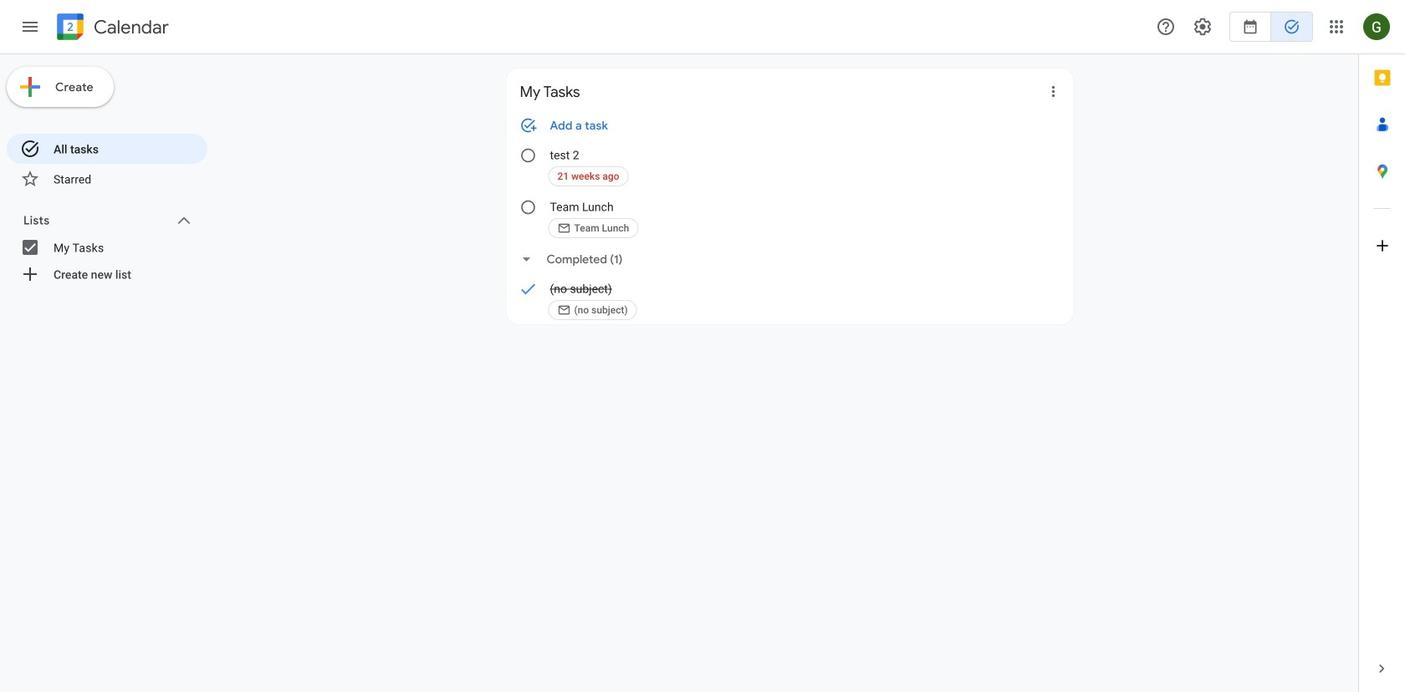 Task type: locate. For each thing, give the bounding box(es) containing it.
tasks sidebar image
[[20, 17, 40, 37]]

tab list
[[1359, 54, 1405, 646]]

heading
[[90, 17, 169, 37]]

calendar element
[[54, 10, 169, 47]]



Task type: describe. For each thing, give the bounding box(es) containing it.
support menu image
[[1156, 17, 1176, 37]]

heading inside "calendar" element
[[90, 17, 169, 37]]

settings menu image
[[1193, 17, 1213, 37]]



Task type: vqa. For each thing, say whether or not it's contained in the screenshot.
Tab List
yes



